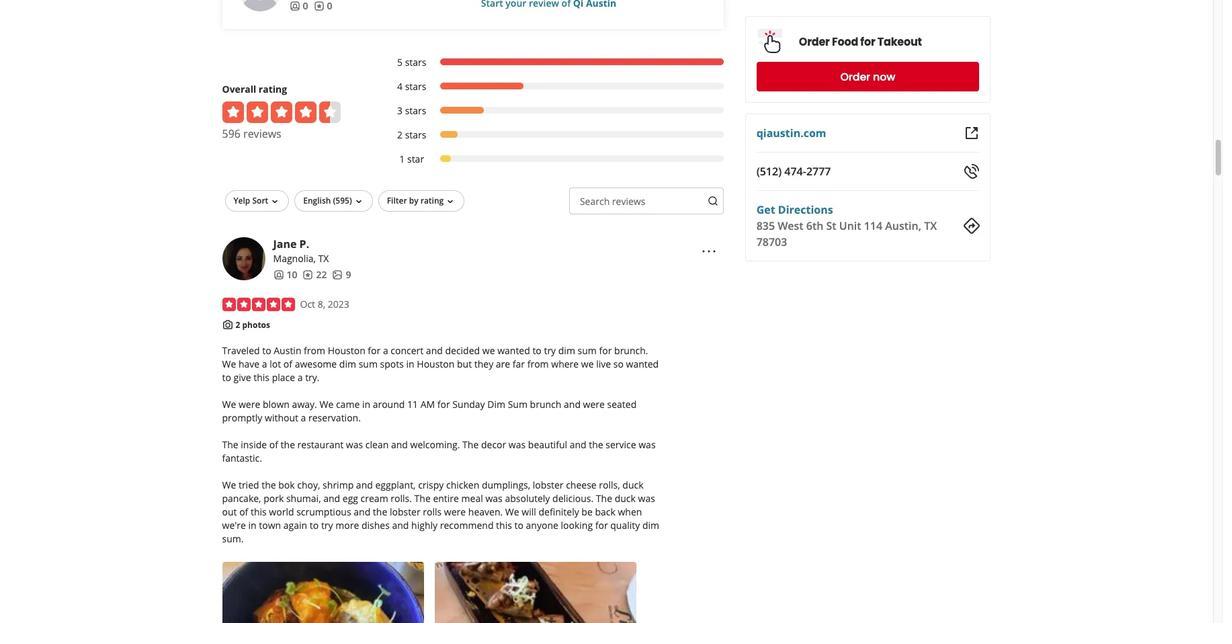 Task type: vqa. For each thing, say whether or not it's contained in the screenshot.
the top about
no



Task type: locate. For each thing, give the bounding box(es) containing it.
1 horizontal spatial 16 chevron down v2 image
[[445, 196, 456, 207]]

1 stars from the top
[[405, 56, 427, 69]]

1 vertical spatial houston
[[417, 358, 455, 371]]

friends element containing 10
[[273, 268, 298, 282]]

2 16 chevron down v2 image from the left
[[445, 196, 456, 207]]

filter reviews by 3 stars rating element
[[384, 104, 724, 118]]

16 photos v2 image
[[333, 269, 343, 280]]

order
[[800, 34, 831, 49], [841, 69, 871, 84]]

a left lot
[[262, 358, 267, 371]]

to
[[262, 345, 271, 357], [533, 345, 542, 357], [222, 371, 231, 384], [310, 519, 319, 532], [515, 519, 524, 532]]

for inside we were blown away. we came in around 11 am for sunday dim sum brunch and were seated promptly without a reservation.
[[438, 398, 450, 411]]

1 horizontal spatial 16 friends v2 image
[[290, 0, 300, 11]]

16 chevron down v2 image right (595)
[[354, 196, 364, 207]]

to left give
[[222, 371, 231, 384]]

4 stars from the top
[[405, 128, 427, 141]]

0 horizontal spatial wanted
[[498, 345, 530, 357]]

1 horizontal spatial reviews
[[613, 195, 646, 208]]

1 vertical spatial rating
[[421, 195, 444, 206]]

try down scrumptious
[[321, 519, 333, 532]]

stars up star
[[405, 128, 427, 141]]

a down away.
[[301, 412, 306, 425]]

of right lot
[[284, 358, 293, 371]]

dim right quality
[[643, 519, 660, 532]]

magnolia,
[[273, 252, 316, 265]]

a
[[383, 345, 389, 357], [262, 358, 267, 371], [298, 371, 303, 384], [301, 412, 306, 425]]

2 horizontal spatial in
[[407, 358, 415, 371]]

1 vertical spatial order
[[841, 69, 871, 84]]

houston left but
[[417, 358, 455, 371]]

filter reviews by 1 star rating element
[[384, 153, 724, 166]]

0 vertical spatial tx
[[925, 219, 938, 233]]

4 stars
[[397, 80, 427, 93]]

was
[[346, 439, 363, 451], [509, 439, 526, 451], [639, 439, 656, 451], [486, 492, 503, 505], [639, 492, 656, 505]]

houston up awesome
[[328, 345, 366, 357]]

78703
[[757, 235, 788, 250]]

lobster down rolls.
[[390, 506, 421, 519]]

2 for 2 photos
[[236, 319, 240, 331]]

0 vertical spatial try
[[544, 345, 556, 357]]

0 vertical spatial of
[[284, 358, 293, 371]]

2 horizontal spatial dim
[[643, 519, 660, 532]]

2 horizontal spatial of
[[284, 358, 293, 371]]

in down concert
[[407, 358, 415, 371]]

dim up where
[[559, 345, 576, 357]]

shrimp
[[323, 479, 354, 492]]

0 vertical spatial wanted
[[498, 345, 530, 357]]

filter
[[387, 195, 407, 206]]

in left town
[[249, 519, 257, 532]]

dim right awesome
[[340, 358, 356, 371]]

5 stars
[[397, 56, 427, 69]]

was right service
[[639, 439, 656, 451]]

we up promptly
[[222, 398, 236, 411]]

0 horizontal spatial reviews
[[244, 126, 282, 141]]

search image
[[708, 196, 719, 207]]

rating
[[259, 83, 287, 95], [421, 195, 444, 206]]

1 horizontal spatial 2
[[397, 128, 403, 141]]

16 chevron down v2 image right filter by rating
[[445, 196, 456, 207]]

0 horizontal spatial 16 friends v2 image
[[273, 269, 284, 280]]

the down without
[[281, 439, 295, 451]]

to up lot
[[262, 345, 271, 357]]

was right decor
[[509, 439, 526, 451]]

friends element left 16 review v2 image
[[290, 0, 308, 13]]

1 vertical spatial in
[[362, 398, 371, 411]]

by
[[409, 195, 419, 206]]

stars for 3 stars
[[405, 104, 427, 117]]

from
[[304, 345, 326, 357], [528, 358, 549, 371]]

for up spots
[[368, 345, 381, 357]]

world
[[269, 506, 294, 519]]

16 friends v2 image left 16 review v2 image
[[290, 0, 300, 11]]

1 horizontal spatial rating
[[421, 195, 444, 206]]

st
[[827, 219, 837, 233]]

english (595) button
[[295, 190, 373, 212]]

reviews down 4.5 star rating image
[[244, 126, 282, 141]]

0 vertical spatial friends element
[[290, 0, 308, 13]]

cheese
[[566, 479, 597, 492]]

menu image
[[702, 243, 718, 259]]

1 vertical spatial 16 friends v2 image
[[273, 269, 284, 280]]

a left try.
[[298, 371, 303, 384]]

town
[[259, 519, 281, 532]]

sum
[[578, 345, 597, 357], [359, 358, 378, 371]]

dim inside the we tried the bok choy, shrimp and eggplant, crispy chicken dumplings, lobster cheese rolls, duck pancake, pork shumai, and egg cream rolls. the entire meal was absolutely delicious. the duck was out of this world scrumptious and the lobster rolls were heaven. we will definitely be back when we're in town again to try more dishes and highly recommend this to anyone looking for quality dim sum.
[[643, 519, 660, 532]]

in right came
[[362, 398, 371, 411]]

0 horizontal spatial rating
[[259, 83, 287, 95]]

this down heaven.
[[496, 519, 512, 532]]

1 horizontal spatial wanted
[[626, 358, 659, 371]]

  text field
[[570, 188, 724, 214]]

english (595)
[[303, 195, 352, 206]]

wanted down brunch.
[[626, 358, 659, 371]]

from right far
[[528, 358, 549, 371]]

pancake,
[[222, 492, 261, 505]]

9
[[346, 268, 351, 281]]

heaven.
[[469, 506, 503, 519]]

highly
[[412, 519, 438, 532]]

0 vertical spatial in
[[407, 358, 415, 371]]

0 vertical spatial reviews element
[[314, 0, 333, 13]]

stars for 5 stars
[[405, 56, 427, 69]]

we down traveled
[[222, 358, 236, 371]]

1 vertical spatial friends element
[[273, 268, 298, 282]]

try up where
[[544, 345, 556, 357]]

sum up live
[[578, 345, 597, 357]]

dim
[[559, 345, 576, 357], [340, 358, 356, 371], [643, 519, 660, 532]]

0 horizontal spatial were
[[239, 398, 260, 411]]

the up fantastic.
[[222, 439, 239, 451]]

filter reviews by 2 stars rating element
[[384, 128, 724, 142]]

stars right 4
[[405, 80, 427, 93]]

more
[[336, 519, 359, 532]]

0 vertical spatial 2
[[397, 128, 403, 141]]

duck
[[623, 479, 644, 492], [615, 492, 636, 505]]

from up awesome
[[304, 345, 326, 357]]

order now link
[[757, 62, 980, 91]]

0 horizontal spatial tx
[[318, 252, 329, 265]]

1 horizontal spatial tx
[[925, 219, 938, 233]]

0 vertical spatial reviews
[[244, 126, 282, 141]]

2
[[397, 128, 403, 141], [236, 319, 240, 331]]

1 vertical spatial from
[[528, 358, 549, 371]]

reviews element for the "friends" element corresponding to 16 review v2 image
[[314, 0, 333, 13]]

0 horizontal spatial try
[[321, 519, 333, 532]]

order left now
[[841, 69, 871, 84]]

1 horizontal spatial of
[[270, 439, 278, 451]]

2 vertical spatial this
[[496, 519, 512, 532]]

for right food
[[861, 34, 876, 49]]

835
[[757, 219, 776, 233]]

1 horizontal spatial try
[[544, 345, 556, 357]]

rating inside popup button
[[421, 195, 444, 206]]

order for order food for takeout
[[800, 34, 831, 49]]

0 horizontal spatial dim
[[340, 358, 356, 371]]

1 horizontal spatial dim
[[559, 345, 576, 357]]

2 vertical spatial of
[[240, 506, 248, 519]]

1 vertical spatial try
[[321, 519, 333, 532]]

sum left spots
[[359, 358, 378, 371]]

for right am
[[438, 398, 450, 411]]

1 horizontal spatial sum
[[578, 345, 597, 357]]

1 horizontal spatial order
[[841, 69, 871, 84]]

sort
[[253, 195, 269, 206]]

reviews right search
[[613, 195, 646, 208]]

wanted up far
[[498, 345, 530, 357]]

duck up when
[[615, 492, 636, 505]]

we left will
[[506, 506, 520, 519]]

1 horizontal spatial lobster
[[533, 479, 564, 492]]

this up town
[[251, 506, 267, 519]]

16 friends v2 image
[[290, 0, 300, 11], [273, 269, 284, 280]]

474-
[[785, 164, 807, 179]]

of down pancake,
[[240, 506, 248, 519]]

0 vertical spatial order
[[800, 34, 831, 49]]

0 horizontal spatial 16 chevron down v2 image
[[354, 196, 364, 207]]

reviews
[[244, 126, 282, 141], [613, 195, 646, 208]]

brunch.
[[615, 345, 649, 357]]

1 vertical spatial we
[[582, 358, 594, 371]]

0 horizontal spatial we
[[483, 345, 495, 357]]

we left live
[[582, 358, 594, 371]]

scrumptious
[[297, 506, 351, 519]]

friends element for 16 review v2 icon
[[273, 268, 298, 282]]

meal
[[462, 492, 483, 505]]

0 vertical spatial this
[[254, 371, 270, 384]]

0 horizontal spatial 2
[[236, 319, 240, 331]]

again
[[284, 519, 307, 532]]

of
[[284, 358, 293, 371], [270, 439, 278, 451], [240, 506, 248, 519]]

2 vertical spatial in
[[249, 519, 257, 532]]

1 16 chevron down v2 image from the left
[[354, 196, 364, 207]]

we up they
[[483, 345, 495, 357]]

sunday
[[453, 398, 485, 411]]

of inside traveled to austin from houston for a concert and decided we wanted to try dim sum for brunch. we have a lot of awesome dim sum spots in houston but they are far from where we live so wanted to give this place a try.
[[284, 358, 293, 371]]

1 vertical spatial reviews element
[[303, 268, 327, 282]]

lobster up absolutely
[[533, 479, 564, 492]]

were inside the we tried the bok choy, shrimp and eggplant, crispy chicken dumplings, lobster cheese rolls, duck pancake, pork shumai, and egg cream rolls. the entire meal was absolutely delicious. the duck was out of this world scrumptious and the lobster rolls were heaven. we will definitely be back when we're in town again to try more dishes and highly recommend this to anyone looking for quality dim sum.
[[444, 506, 466, 519]]

3 stars from the top
[[405, 104, 427, 117]]

0 horizontal spatial in
[[249, 519, 257, 532]]

we up reservation.
[[320, 398, 334, 411]]

1 horizontal spatial in
[[362, 398, 371, 411]]

away.
[[292, 398, 317, 411]]

traveled
[[222, 345, 260, 357]]

1 vertical spatial tx
[[318, 252, 329, 265]]

1 vertical spatial duck
[[615, 492, 636, 505]]

search
[[580, 195, 610, 208]]

2 for 2 stars
[[397, 128, 403, 141]]

rating up 4.5 star rating image
[[259, 83, 287, 95]]

duck right rolls,
[[623, 479, 644, 492]]

1 vertical spatial dim
[[340, 358, 356, 371]]

we
[[483, 345, 495, 357], [582, 358, 594, 371]]

rolls,
[[599, 479, 621, 492]]

1 horizontal spatial were
[[444, 506, 466, 519]]

quality
[[611, 519, 640, 532]]

and right concert
[[426, 345, 443, 357]]

photos element
[[333, 268, 351, 282]]

4.5 star rating image
[[222, 101, 341, 123]]

stars right the 5
[[405, 56, 427, 69]]

friends element down magnolia,
[[273, 268, 298, 282]]

0 vertical spatial we
[[483, 345, 495, 357]]

were left seated
[[583, 398, 605, 411]]

24 external link v2 image
[[964, 125, 980, 141]]

be
[[582, 506, 593, 519]]

came
[[336, 398, 360, 411]]

and right brunch
[[564, 398, 581, 411]]

this down have at the bottom left of the page
[[254, 371, 270, 384]]

0 vertical spatial dim
[[559, 345, 576, 357]]

in inside the we tried the bok choy, shrimp and eggplant, crispy chicken dumplings, lobster cheese rolls, duck pancake, pork shumai, and egg cream rolls. the entire meal was absolutely delicious. the duck was out of this world scrumptious and the lobster rolls were heaven. we will definitely be back when we're in town again to try more dishes and highly recommend this to anyone looking for quality dim sum.
[[249, 519, 257, 532]]

1 vertical spatial sum
[[359, 358, 378, 371]]

tx right austin,
[[925, 219, 938, 233]]

2 right 16 camera v2 image
[[236, 319, 240, 331]]

5
[[397, 56, 403, 69]]

1 vertical spatial 2
[[236, 319, 240, 331]]

reviews for 596 reviews
[[244, 126, 282, 141]]

chicken
[[447, 479, 480, 492]]

order for order now
[[841, 69, 871, 84]]

we were blown away. we came in around 11 am for sunday dim sum brunch and were seated promptly without a reservation.
[[222, 398, 637, 425]]

decor
[[481, 439, 507, 451]]

1 vertical spatial of
[[270, 439, 278, 451]]

cream
[[361, 492, 388, 505]]

around
[[373, 398, 405, 411]]

0 horizontal spatial lobster
[[390, 506, 421, 519]]

definitely
[[539, 506, 580, 519]]

we
[[222, 358, 236, 371], [222, 398, 236, 411], [320, 398, 334, 411], [222, 479, 236, 492], [506, 506, 520, 519]]

filter reviews by 5 stars rating element
[[384, 56, 724, 69]]

are
[[496, 358, 511, 371]]

we inside traveled to austin from houston for a concert and decided we wanted to try dim sum for brunch. we have a lot of awesome dim sum spots in houston but they are far from where we live so wanted to give this place a try.
[[222, 358, 236, 371]]

reviews element
[[314, 0, 333, 13], [303, 268, 327, 282]]

far
[[513, 358, 525, 371]]

0 vertical spatial 16 friends v2 image
[[290, 0, 300, 11]]

16 chevron down v2 image for filter by rating
[[445, 196, 456, 207]]

try
[[544, 345, 556, 357], [321, 519, 333, 532]]

photos
[[242, 319, 270, 331]]

friends element
[[290, 0, 308, 13], [273, 268, 298, 282]]

0 horizontal spatial houston
[[328, 345, 366, 357]]

1 vertical spatial reviews
[[613, 195, 646, 208]]

stars
[[405, 56, 427, 69], [405, 80, 427, 93], [405, 104, 427, 117], [405, 128, 427, 141]]

stars right 3
[[405, 104, 427, 117]]

16 friends v2 image left 10
[[273, 269, 284, 280]]

1 vertical spatial lobster
[[390, 506, 421, 519]]

so
[[614, 358, 624, 371]]

was left clean
[[346, 439, 363, 451]]

2 vertical spatial dim
[[643, 519, 660, 532]]

16 friends v2 image for 16 review v2 image
[[290, 0, 300, 11]]

rating right by on the left of the page
[[421, 195, 444, 206]]

awesome
[[295, 358, 337, 371]]

reviews element containing 22
[[303, 268, 327, 282]]

anyone
[[526, 519, 559, 532]]

qiaustin.com
[[757, 126, 827, 141]]

and inside we were blown away. we came in around 11 am for sunday dim sum brunch and were seated promptly without a reservation.
[[564, 398, 581, 411]]

friends element for 16 review v2 image
[[290, 0, 308, 13]]

was up heaven.
[[486, 492, 503, 505]]

tx up 22 at the top of page
[[318, 252, 329, 265]]

the inside of the restaurant was clean and welcoming. the decor was beautiful and the service was fantastic.
[[222, 439, 656, 465]]

2 stars from the top
[[405, 80, 427, 93]]

0 vertical spatial from
[[304, 345, 326, 357]]

0 horizontal spatial of
[[240, 506, 248, 519]]

will
[[522, 506, 537, 519]]

restaurant
[[298, 439, 344, 451]]

16 chevron down v2 image inside filter by rating popup button
[[445, 196, 456, 207]]

16 chevron down v2 image
[[354, 196, 364, 207], [445, 196, 456, 207]]

takeout
[[878, 34, 923, 49]]

1 vertical spatial wanted
[[626, 358, 659, 371]]

(512) 474-2777
[[757, 164, 832, 179]]

and right clean
[[391, 439, 408, 451]]

0 horizontal spatial order
[[800, 34, 831, 49]]

2 photos link
[[236, 319, 270, 331]]

of right inside
[[270, 439, 278, 451]]

24 phone v2 image
[[964, 163, 980, 180]]

rolls
[[423, 506, 442, 519]]

order left food
[[800, 34, 831, 49]]

were up promptly
[[239, 398, 260, 411]]

0 vertical spatial duck
[[623, 479, 644, 492]]

and left highly
[[392, 519, 409, 532]]

16 chevron down v2 image inside english (595) dropdown button
[[354, 196, 364, 207]]

2 down 3
[[397, 128, 403, 141]]

for down back
[[596, 519, 608, 532]]

photo of jane p. image
[[222, 237, 265, 280]]

were down entire
[[444, 506, 466, 519]]



Task type: describe. For each thing, give the bounding box(es) containing it.
fantastic.
[[222, 452, 262, 465]]

the left decor
[[463, 439, 479, 451]]

egg
[[343, 492, 358, 505]]

welcoming.
[[411, 439, 460, 451]]

filter by rating
[[387, 195, 444, 206]]

16 chevron down v2 image
[[270, 196, 281, 207]]

16 review v2 image
[[303, 269, 314, 280]]

reviews element for the "friends" element containing 10
[[303, 268, 327, 282]]

inside
[[241, 439, 267, 451]]

0 vertical spatial lobster
[[533, 479, 564, 492]]

search reviews
[[580, 195, 646, 208]]

and inside traveled to austin from houston for a concert and decided we wanted to try dim sum for brunch. we have a lot of awesome dim sum spots in houston but they are far from where we live so wanted to give this place a try.
[[426, 345, 443, 357]]

get
[[757, 202, 776, 217]]

the up pork
[[262, 479, 276, 492]]

rolls.
[[391, 492, 412, 505]]

4
[[397, 80, 403, 93]]

reservation.
[[309, 412, 361, 425]]

10
[[287, 268, 298, 281]]

of inside the we tried the bok choy, shrimp and eggplant, crispy chicken dumplings, lobster cheese rolls, duck pancake, pork shumai, and egg cream rolls. the entire meal was absolutely delicious. the duck was out of this world scrumptious and the lobster rolls were heaven. we will definitely be back when we're in town again to try more dishes and highly recommend this to anyone looking for quality dim sum.
[[240, 506, 248, 519]]

a inside we were blown away. we came in around 11 am for sunday dim sum brunch and were seated promptly without a reservation.
[[301, 412, 306, 425]]

give
[[234, 371, 251, 384]]

stars for 2 stars
[[405, 128, 427, 141]]

(595)
[[333, 195, 352, 206]]

the up back
[[596, 492, 613, 505]]

we're
[[222, 519, 246, 532]]

1 horizontal spatial from
[[528, 358, 549, 371]]

114
[[865, 219, 883, 233]]

tx inside the get directions 835 west 6th st unit 114 austin, tx 78703
[[925, 219, 938, 233]]

food
[[833, 34, 859, 49]]

reviews for search reviews
[[613, 195, 646, 208]]

and up cream
[[356, 479, 373, 492]]

1 horizontal spatial we
[[582, 358, 594, 371]]

jane p. link
[[273, 237, 309, 251]]

a up spots
[[383, 345, 389, 357]]

3 stars
[[397, 104, 427, 117]]

in inside we were blown away. we came in around 11 am for sunday dim sum brunch and were seated promptly without a reservation.
[[362, 398, 371, 411]]

tried
[[239, 479, 259, 492]]

the down crispy
[[415, 492, 431, 505]]

5 star rating image
[[222, 298, 295, 311]]

crispy
[[418, 479, 444, 492]]

0 vertical spatial sum
[[578, 345, 597, 357]]

to down scrumptious
[[310, 519, 319, 532]]

we up pancake,
[[222, 479, 236, 492]]

tx inside the jane p. magnolia, tx
[[318, 252, 329, 265]]

in inside traveled to austin from houston for a concert and decided we wanted to try dim sum for brunch. we have a lot of awesome dim sum spots in houston but they are far from where we live so wanted to give this place a try.
[[407, 358, 415, 371]]

2023
[[328, 298, 350, 311]]

place
[[272, 371, 295, 384]]

and right beautiful
[[570, 439, 587, 451]]

recommend
[[440, 519, 494, 532]]

order now
[[841, 69, 896, 84]]

delicious.
[[553, 492, 594, 505]]

qiaustin.com link
[[757, 126, 827, 141]]

for inside the we tried the bok choy, shrimp and eggplant, crispy chicken dumplings, lobster cheese rolls, duck pancake, pork shumai, and egg cream rolls. the entire meal was absolutely delicious. the duck was out of this world scrumptious and the lobster rolls were heaven. we will definitely be back when we're in town again to try more dishes and highly recommend this to anyone looking for quality dim sum.
[[596, 519, 608, 532]]

jane
[[273, 237, 297, 251]]

16 camera v2 image
[[222, 319, 233, 330]]

this inside traveled to austin from houston for a concert and decided we wanted to try dim sum for brunch. we have a lot of awesome dim sum spots in houston but they are far from where we live so wanted to give this place a try.
[[254, 371, 270, 384]]

yelp sort button
[[225, 190, 289, 212]]

when
[[618, 506, 643, 519]]

the up dishes
[[373, 506, 388, 519]]

(512)
[[757, 164, 783, 179]]

get directions 835 west 6th st unit 114 austin, tx 78703
[[757, 202, 938, 250]]

0 vertical spatial rating
[[259, 83, 287, 95]]

of inside the inside of the restaurant was clean and welcoming. the decor was beautiful and the service was fantastic.
[[270, 439, 278, 451]]

dim
[[488, 398, 506, 411]]

1 vertical spatial this
[[251, 506, 267, 519]]

yelp sort
[[234, 195, 269, 206]]

entire
[[433, 492, 459, 505]]

absolutely
[[505, 492, 550, 505]]

was up when
[[639, 492, 656, 505]]

0 horizontal spatial sum
[[359, 358, 378, 371]]

star
[[408, 153, 424, 165]]

16 chevron down v2 image for english (595)
[[354, 196, 364, 207]]

sum
[[508, 398, 528, 411]]

brunch
[[530, 398, 562, 411]]

austin,
[[886, 219, 922, 233]]

out
[[222, 506, 237, 519]]

1
[[400, 153, 405, 165]]

seated
[[608, 398, 637, 411]]

now
[[874, 69, 896, 84]]

bok
[[279, 479, 295, 492]]

order food for takeout
[[800, 34, 923, 49]]

596 reviews
[[222, 126, 282, 141]]

to down will
[[515, 519, 524, 532]]

stars for 4 stars
[[405, 80, 427, 93]]

beautiful
[[528, 439, 568, 451]]

p.
[[300, 237, 309, 251]]

16 review v2 image
[[314, 0, 324, 11]]

choy,
[[297, 479, 320, 492]]

596
[[222, 126, 241, 141]]

1 horizontal spatial houston
[[417, 358, 455, 371]]

and down egg on the bottom
[[354, 506, 371, 519]]

the left service
[[589, 439, 604, 451]]

english
[[303, 195, 331, 206]]

lot
[[270, 358, 281, 371]]

back
[[595, 506, 616, 519]]

unit
[[840, 219, 862, 233]]

22
[[316, 268, 327, 281]]

have
[[239, 358, 260, 371]]

traveled to austin from houston for a concert and decided we wanted to try dim sum for brunch. we have a lot of awesome dim sum spots in houston but they are far from where we live so wanted to give this place a try.
[[222, 345, 659, 384]]

try inside the we tried the bok choy, shrimp and eggplant, crispy chicken dumplings, lobster cheese rolls, duck pancake, pork shumai, and egg cream rolls. the entire meal was absolutely delicious. the duck was out of this world scrumptious and the lobster rolls were heaven. we will definitely be back when we're in town again to try more dishes and highly recommend this to anyone looking for quality dim sum.
[[321, 519, 333, 532]]

without
[[265, 412, 299, 425]]

16 friends v2 image for 16 review v2 icon
[[273, 269, 284, 280]]

and down shrimp
[[324, 492, 340, 505]]

pork
[[264, 492, 284, 505]]

24 directions v2 image
[[964, 218, 980, 234]]

west
[[779, 219, 804, 233]]

for up live
[[600, 345, 612, 357]]

austin
[[274, 345, 302, 357]]

try inside traveled to austin from houston for a concert and decided we wanted to try dim sum for brunch. we have a lot of awesome dim sum spots in houston but they are far from where we live so wanted to give this place a try.
[[544, 345, 556, 357]]

decided
[[446, 345, 480, 357]]

overall rating
[[222, 83, 287, 95]]

0 horizontal spatial from
[[304, 345, 326, 357]]

filter reviews by 4 stars rating element
[[384, 80, 724, 93]]

to up brunch
[[533, 345, 542, 357]]

they
[[475, 358, 494, 371]]

11
[[408, 398, 418, 411]]

service
[[606, 439, 637, 451]]

where
[[552, 358, 579, 371]]

2 horizontal spatial were
[[583, 398, 605, 411]]

2 stars
[[397, 128, 427, 141]]

0 vertical spatial houston
[[328, 345, 366, 357]]

jane p. magnolia, tx
[[273, 237, 329, 265]]

directions
[[779, 202, 834, 217]]

try.
[[305, 371, 320, 384]]



